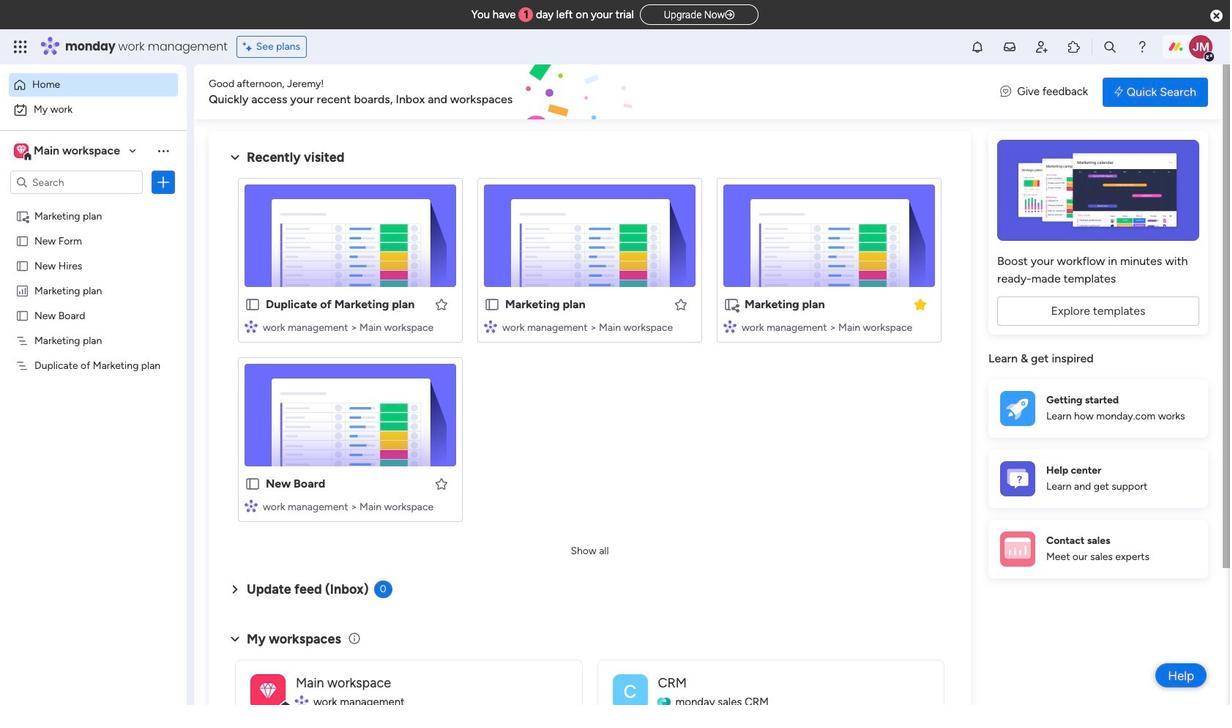 Task type: locate. For each thing, give the bounding box(es) containing it.
open update feed (inbox) image
[[226, 581, 244, 598]]

public board image
[[15, 308, 29, 322]]

search everything image
[[1103, 40, 1117, 54]]

close my workspaces image
[[226, 630, 244, 648]]

1 horizontal spatial add to favorites image
[[674, 297, 688, 312]]

add to favorites image
[[674, 297, 688, 312], [434, 476, 449, 491]]

quick search results list box
[[226, 166, 953, 540]]

2 vertical spatial option
[[0, 202, 187, 205]]

0 horizontal spatial add to favorites image
[[434, 476, 449, 491]]

templates image image
[[1002, 140, 1195, 241]]

update feed image
[[1002, 40, 1017, 54]]

option
[[9, 73, 178, 97], [9, 98, 178, 122], [0, 202, 187, 205]]

getting started element
[[989, 379, 1208, 438]]

component image
[[723, 320, 737, 333]]

1 vertical spatial add to favorites image
[[434, 476, 449, 491]]

dapulse rightstroke image
[[725, 10, 735, 21]]

public board image
[[15, 234, 29, 247], [15, 258, 29, 272], [245, 297, 261, 313], [484, 297, 500, 313], [245, 476, 261, 492]]

notifications image
[[970, 40, 985, 54]]

see plans image
[[243, 39, 256, 55]]

workspace image
[[613, 674, 648, 705]]

workspace options image
[[156, 143, 171, 158]]

v2 user feedback image
[[1000, 84, 1011, 100]]

1 vertical spatial option
[[9, 98, 178, 122]]

workspace image
[[14, 143, 29, 159], [16, 143, 26, 159], [250, 674, 286, 705], [259, 678, 277, 705]]

list box
[[0, 200, 187, 575]]

0 vertical spatial option
[[9, 73, 178, 97]]

workspace selection element
[[14, 142, 122, 161]]

Search in workspace field
[[31, 174, 122, 191]]

help center element
[[989, 449, 1208, 508]]

public board image for left add to favorites icon
[[245, 476, 261, 492]]

shareable board image
[[15, 209, 29, 223]]



Task type: describe. For each thing, give the bounding box(es) containing it.
shareable board image
[[723, 297, 740, 313]]

add to favorites image
[[434, 297, 449, 312]]

public dashboard image
[[15, 283, 29, 297]]

options image
[[156, 175, 171, 190]]

help image
[[1135, 40, 1150, 54]]

close recently visited image
[[226, 149, 244, 166]]

jeremy miller image
[[1189, 35, 1213, 59]]

remove from favorites image
[[913, 297, 928, 312]]

select product image
[[13, 40, 28, 54]]

0 element
[[374, 581, 392, 598]]

contact sales element
[[989, 520, 1208, 578]]

monday marketplace image
[[1067, 40, 1082, 54]]

dapulse close image
[[1210, 9, 1223, 23]]

public board image for add to favorites icon to the top
[[484, 297, 500, 313]]

public board image for add to favorites image on the top left
[[245, 297, 261, 313]]

invite members image
[[1035, 40, 1049, 54]]

v2 bolt switch image
[[1115, 84, 1123, 100]]

0 vertical spatial add to favorites image
[[674, 297, 688, 312]]



Task type: vqa. For each thing, say whether or not it's contained in the screenshot.
first the workspace image from the left
no



